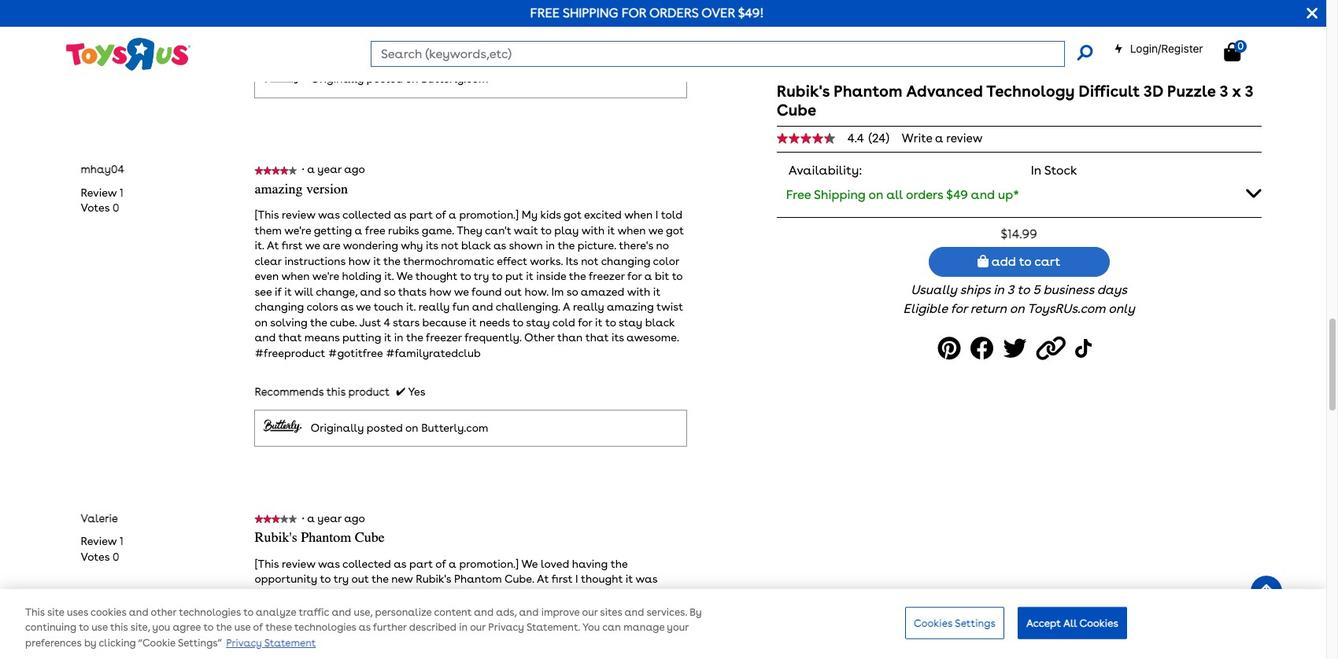 Task type: describe. For each thing, give the bounding box(es) containing it.
1 horizontal spatial technologies
[[295, 623, 356, 635]]

as down change,
[[341, 301, 354, 314]]

i down 'having'
[[576, 573, 578, 586]]

at inside [this review was collected as part of a promotion.] we loved having the opportunity to try out the new rubik's phantom cube. at first i thought it was defective because it was supposed to be black and when you touch it your body heat warms the cube and the color appears.  mine looked like an original rubik's cube. then i realized it was a very hot day and it sat in the mail box for a little bit. i tossed it in the freezer for a bit and it turned black. this toy will be an awesome winter game. thank you #chickadvisor #butterly #spinmastertoys for th
[[537, 573, 549, 586]]

login/register button
[[1114, 41, 1204, 57]]

we up just
[[356, 301, 371, 314]]

use,
[[354, 607, 373, 619]]

winter
[[255, 650, 288, 660]]

[this review was collected as part of a promotion.] we loved having the opportunity to try out the new rubik's phantom cube. at first i thought it was defective because it was supposed to be black and when you touch it your body heat warms the cube and the color appears.  mine looked like an original rubik's cube. then i realized it was a very hot day and it sat in the mail box for a little bit. i tossed it in the freezer for a bit and it turned black. this toy will be an awesome winter game. thank you #chickadvisor #butterly #spinmastertoys for th
[[255, 558, 684, 660]]

at inside [this review was collected as part of a promotion.] my kids got excited when i told them we're getting a free rubiks game. they can't wait to play with it when we got it. at first we are wondering why its not black as shown in the picture. there's no clear instructions how it the thermochromatic effect works. its not changing color even when we're holding it. we thought to try to put it inside the freezer for a bit to see if it will change, and so thats how we found out how. im so amazed with it changing colors as we touch it. really fun and challenging. a really amazing twist on solving the cube. just 4 stars because it needs to stay cold for it to stay black and that means putting it in the freezer frequently. other than that its awesome. #freeproduct #gotitfree #familyratedclub
[[267, 240, 279, 252]]

amazing inside [this review was collected as part of a promotion.] my kids got excited when i told them we're getting a free rubiks game. they can't wait to play with it when we got it. at first we are wondering why its not black as shown in the picture. there's no clear instructions how it the thermochromatic effect works. its not changing color even when we're holding it. we thought to try to put it inside the freezer for a bit to see if it will change, and so thats how we found out how. im so amazed with it changing colors as we touch it. really fun and challenging. a really amazing twist on solving the cube. just 4 stars because it needs to stay cold for it to stay black and that means putting it in the freezer frequently. other than that its awesome. #freeproduct #gotitfree #familyratedclub
[[607, 301, 654, 314]]

them
[[255, 224, 282, 237]]

2 horizontal spatial you
[[556, 589, 575, 601]]

to left the heat
[[244, 607, 254, 619]]

4.4 (24)
[[848, 131, 890, 145]]

of for phantom
[[436, 558, 446, 571]]

the down the realized
[[320, 635, 337, 647]]

1 butterly.com image from the top
[[263, 70, 303, 85]]

the left new
[[372, 573, 389, 586]]

twist
[[657, 301, 683, 314]]

other
[[524, 332, 555, 344]]

0 for rubik's phantom cube
[[113, 551, 119, 564]]

cookies settings button
[[906, 607, 1005, 640]]

add to cart button
[[929, 247, 1110, 277]]

mail
[[564, 619, 587, 632]]

0 vertical spatial this
[[327, 37, 346, 49]]

bit inside [this review was collected as part of a promotion.] my kids got excited when i told them we're getting a free rubiks game. they can't wait to play with it when we got it. at first we are wondering why its not black as shown in the picture. there's no clear instructions how it the thermochromatic effect works. its not changing color even when we're holding it. we thought to try to put it inside the freezer for a bit to see if it will change, and so thats how we found out how. im so amazed with it changing colors as we touch it. really fun and challenging. a really amazing twist on solving the cube. just 4 stars because it needs to stay cold for it to stay black and that means putting it in the freezer frequently. other than that its awesome. #freeproduct #gotitfree #familyratedclub
[[655, 270, 670, 283]]

i up "winter"
[[255, 635, 258, 647]]

1 horizontal spatial 3
[[1220, 82, 1229, 101]]

if
[[275, 286, 282, 298]]

0 horizontal spatial got
[[564, 209, 582, 221]]

difficult
[[1079, 82, 1140, 101]]

means
[[305, 332, 340, 344]]

ads,
[[496, 607, 517, 619]]

settings
[[955, 618, 996, 630]]

a right write on the right of page
[[935, 132, 944, 146]]

promotion.] for my
[[459, 209, 519, 221]]

the down the improve
[[544, 619, 561, 632]]

0 horizontal spatial cube
[[355, 529, 385, 547]]

on inside [this review was collected as part of a promotion.] my kids got excited when i told them we're getting a free rubiks game. they can't wait to play with it when we got it. at first we are wondering why its not black as shown in the picture. there's no clear instructions how it the thermochromatic effect works. its not changing color even when we're holding it. we thought to try to put it inside the freezer for a bit to see if it will change, and so thats how we found out how. im so amazed with it changing colors as we touch it. really fun and challenging. a really amazing twist on solving the cube. just 4 stars because it needs to stay cold for it to stay black and that means putting it in the freezer frequently. other than that its awesome. #freeproduct #gotitfree #familyratedclub
[[255, 316, 268, 329]]

will inside [this review was collected as part of a promotion.] my kids got excited when i told them we're getting a free rubiks game. they can't wait to play with it when we got it. at first we are wondering why its not black as shown in the picture. there's no clear instructions how it the thermochromatic effect works. its not changing color even when we're holding it. we thought to try to put it inside the freezer for a bit to see if it will change, and so thats how we found out how. im so amazed with it changing colors as we touch it. really fun and challenging. a really amazing twist on solving the cube. just 4 stars because it needs to stay cold for it to stay black and that means putting it in the freezer frequently. other than that its awesome. #freeproduct #gotitfree #familyratedclub
[[294, 286, 313, 298]]

2 horizontal spatial freezer
[[589, 270, 625, 283]]

improve
[[542, 607, 580, 619]]

a down the personalize
[[399, 619, 406, 632]]

1 originally posted on butterly.com from the top
[[311, 73, 489, 85]]

to down challenging.
[[513, 316, 524, 329]]

thats
[[398, 286, 427, 298]]

needs
[[480, 316, 510, 329]]

usually
[[911, 283, 957, 298]]

review 1 votes 0 for amazing
[[81, 186, 124, 214]]

was down the personalize
[[374, 619, 396, 632]]

solving
[[270, 316, 308, 329]]

a
[[563, 301, 570, 314]]

business
[[1044, 283, 1095, 298]]

was inside [this review was collected as part of a promotion.] my kids got excited when i told them we're getting a free rubiks game. they can't wait to play with it when we got it. at first we are wondering why its not black as shown in the picture. there's no clear instructions how it the thermochromatic effect works. its not changing color even when we're holding it. we thought to try to put it inside the freezer for a bit to see if it will change, and so thats how we found out how. im so amazed with it changing colors as we touch it. really fun and challenging. a really amazing twist on solving the cube. just 4 stars because it needs to stay cold for it to stay black and that means putting it in the freezer frequently. other than that its awesome. #freeproduct #gotitfree #familyratedclub
[[318, 209, 340, 221]]

like
[[555, 604, 573, 617]]

further
[[373, 623, 407, 635]]

we up no
[[649, 224, 664, 237]]

write a review button
[[902, 132, 983, 146]]

this inside this site uses cookies and other technologies to analyze traffic and use, personalize content and ads, and improve our sites and services. by continuing to use this site, you agree to the use of these technologies as further described in our privacy statement. you can manage your preferences by clicking "cookie settings"
[[110, 623, 128, 635]]

[this review was collected as part of a promotion.] my kids got excited when i told them we're getting a free rubiks game. they can't wait to play with it when we got it. at first we are wondering why its not black as shown in the picture. there's no clear instructions how it the thermochromatic effect works. its not changing color even when we're holding it. we thought to try to put it inside the freezer for a bit to see if it will change, and so thats how we found out how. im so amazed with it changing colors as we touch it. really fun and challenging. a really amazing twist on solving the cube. just 4 stars because it needs to stay cold for it to stay black and that means putting it in the freezer frequently. other than that its awesome. #freeproduct #gotitfree #familyratedclub
[[255, 209, 684, 360]]

1 horizontal spatial how
[[429, 286, 451, 298]]

over
[[702, 6, 735, 20]]

2 recommends this product ✔ yes from the top
[[255, 386, 426, 399]]

in inside this site uses cookies and other technologies to analyze traffic and use, personalize content and ads, and improve our sites and services. by continuing to use this site, you agree to the use of these technologies as further described in our privacy statement. you can manage your preferences by clicking "cookie settings"
[[459, 623, 468, 635]]

0 horizontal spatial we're
[[284, 224, 311, 237]]

1 vertical spatial black
[[646, 316, 675, 329]]

clicking
[[99, 638, 136, 650]]

rubik's inside rubik's phantom advanced technology difficult 3d puzzle 3 x 3 cube
[[777, 82, 830, 101]]

for down further
[[378, 635, 393, 647]]

by
[[84, 638, 96, 650]]

color inside [this review was collected as part of a promotion.] my kids got excited when i told them we're getting a free rubiks game. they can't wait to play with it when we got it. at first we are wondering why its not black as shown in the picture. there's no clear instructions how it the thermochromatic effect works. its not changing color even when we're holding it. we thought to try to put it inside the freezer for a bit to see if it will change, and so thats how we found out how. im so amazed with it changing colors as we touch it. really fun and challenging. a really amazing twist on solving the cube. just 4 stars because it needs to stay cold for it to stay black and that means putting it in the freezer frequently. other than that its awesome. #freeproduct #gotitfree #familyratedclub
[[653, 255, 680, 267]]

to down kids
[[541, 224, 552, 237]]

then
[[284, 619, 310, 632]]

and down mine
[[478, 619, 499, 632]]

1 that from the left
[[278, 332, 302, 344]]

0 horizontal spatial not
[[441, 240, 459, 252]]

2 so from the left
[[567, 286, 578, 298]]

orders
[[906, 187, 944, 202]]

to down uses
[[79, 623, 89, 635]]

a up thermochromatic
[[449, 209, 457, 221]]

i down traffic
[[313, 619, 316, 632]]

1 product from the top
[[349, 37, 390, 49]]

by
[[690, 607, 702, 619]]

0 vertical spatial our
[[582, 607, 598, 619]]

0 vertical spatial its
[[426, 240, 438, 252]]

#familyratedclub
[[386, 347, 481, 360]]

share a link to rubik's phantom advanced technology difficult 3d puzzle 3 x 3 cube on twitter image
[[1004, 332, 1032, 367]]

found
[[472, 286, 502, 298]]

analyze
[[256, 607, 296, 619]]

0 vertical spatial black
[[462, 240, 491, 252]]

how.
[[525, 286, 549, 298]]

to up content
[[440, 589, 450, 601]]

1 vertical spatial with
[[627, 286, 651, 298]]

freezer inside [this review was collected as part of a promotion.] we loved having the opportunity to try out the new rubik's phantom cube. at first i thought it was defective because it was supposed to be black and when you touch it your body heat warms the cube and the color appears.  mine looked like an original rubik's cube. then i realized it was a very hot day and it sat in the mail box for a little bit. i tossed it in the freezer for a bit and it turned black. this toy will be an awesome winter game. thank you #chickadvisor #butterly #spinmastertoys for th
[[340, 635, 376, 647]]

3d
[[1144, 82, 1164, 101]]

0 horizontal spatial be
[[453, 589, 466, 601]]

touch inside [this review was collected as part of a promotion.] we loved having the opportunity to try out the new rubik's phantom cube. at first i thought it was defective because it was supposed to be black and when you touch it your body heat warms the cube and the color appears.  mine looked like an original rubik's cube. then i realized it was a very hot day and it sat in the mail box for a little bit. i tossed it in the freezer for a bit and it turned black. this toy will be an awesome winter game. thank you #chickadvisor #butterly #spinmastertoys for th
[[578, 589, 607, 601]]

in stock
[[1031, 163, 1078, 178]]

can't
[[485, 224, 512, 237]]

cube inside rubik's phantom advanced technology difficult 3d puzzle 3 x 3 cube
[[777, 101, 817, 120]]

· a year ago for phantom
[[302, 512, 371, 525]]

first inside [this review was collected as part of a promotion.] we loved having the opportunity to try out the new rubik's phantom cube. at first i thought it was defective because it was supposed to be black and when you touch it your body heat warms the cube and the color appears.  mine looked like an original rubik's cube. then i realized it was a very hot day and it sat in the mail box for a little bit. i tossed it in the freezer for a bit and it turned black. this toy will be an awesome winter game. thank you #chickadvisor #butterly #spinmastertoys for th
[[552, 573, 573, 586]]

the up the realized
[[321, 604, 338, 617]]

try inside [this review was collected as part of a promotion.] my kids got excited when i told them we're getting a free rubiks game. they can't wait to play with it when we got it. at first we are wondering why its not black as shown in the picture. there's no clear instructions how it the thermochromatic effect works. its not changing color even when we're holding it. we thought to try to put it inside the freezer for a bit to see if it will change, and so thats how we found out how. im so amazed with it changing colors as we touch it. really fun and challenging. a really amazing twist on solving the cube. just 4 stars because it needs to stay cold for it to stay black and that means putting it in the freezer frequently. other than that its awesome. #freeproduct #gotitfree #familyratedclub
[[474, 270, 489, 283]]

free shipping on all orders $49 and up* button
[[777, 177, 1262, 211]]

amazed
[[581, 286, 625, 298]]

will inside [this review was collected as part of a promotion.] we loved having the opportunity to try out the new rubik's phantom cube. at first i thought it was defective because it was supposed to be black and when you touch it your body heat warms the cube and the color appears.  mine looked like an original rubik's cube. then i realized it was a very hot day and it sat in the mail box for a little bit. i tossed it in the freezer for a bit and it turned black. this toy will be an awesome winter game. thank you #chickadvisor #butterly #spinmastertoys for th
[[572, 635, 591, 647]]

hot
[[434, 619, 452, 632]]

bit inside [this review was collected as part of a promotion.] we loved having the opportunity to try out the new rubik's phantom cube. at first i thought it was defective because it was supposed to be black and when you touch it your body heat warms the cube and the color appears.  mine looked like an original rubik's cube. then i realized it was a very hot day and it sat in the mail box for a little bit. i tossed it in the freezer for a bit and it turned black. this toy will be an awesome winter game. thank you #chickadvisor #butterly #spinmastertoys for th
[[406, 635, 420, 647]]

and up the realized
[[332, 607, 351, 619]]

1 butterly.com from the top
[[421, 73, 489, 85]]

first inside [this review was collected as part of a promotion.] my kids got excited when i told them we're getting a free rubiks game. they can't wait to play with it when we got it. at first we are wondering why its not black as shown in the picture. there's no clear instructions how it the thermochromatic effect works. its not changing color even when we're holding it. we thought to try to put it inside the freezer for a bit to see if it will change, and so thats how we found out how. im so amazed with it changing colors as we touch it. really fun and challenging. a really amazing twist on solving the cube. just 4 stars because it needs to stay cold for it to stay black and that means putting it in the freezer frequently. other than that its awesome. #freeproduct #gotitfree #familyratedclub
[[282, 240, 303, 252]]

days
[[1098, 283, 1128, 298]]

a left free
[[355, 224, 363, 237]]

the down supposed at the left bottom of page
[[392, 604, 409, 617]]

2 originally posted on butterly.com from the top
[[311, 422, 489, 435]]

to up twist
[[672, 270, 683, 283]]

the down wondering
[[384, 255, 401, 267]]

shopping bag image
[[978, 255, 989, 268]]

day
[[454, 619, 475, 632]]

1 stay from the left
[[526, 316, 550, 329]]

the down stars
[[406, 332, 423, 344]]

free shipping for orders over $49!
[[530, 6, 764, 20]]

review for rubik's phantom cube
[[81, 536, 117, 548]]

for down sites
[[612, 619, 626, 632]]

2 butterly.com from the top
[[421, 422, 489, 435]]

play
[[555, 224, 579, 237]]

put
[[506, 270, 523, 283]]

votes for rubik's phantom cube
[[81, 551, 110, 564]]

1 vertical spatial our
[[470, 623, 486, 635]]

eligible
[[904, 302, 948, 317]]

privacy statement
[[226, 638, 316, 650]]

2 that from the left
[[586, 332, 609, 344]]

0 inside "link"
[[1238, 40, 1244, 52]]

and down described
[[423, 635, 444, 647]]

in down then
[[308, 635, 317, 647]]

2 vertical spatial it.
[[406, 301, 416, 314]]

to inside the usually ships in 3 to 5 business days eligible for return on toysrus.com only
[[1018, 283, 1030, 298]]

share rubik's phantom advanced technology difficult 3d puzzle 3 x 3 cube on facebook image
[[971, 332, 999, 367]]

the down its
[[569, 270, 586, 283]]

bit.
[[667, 619, 684, 632]]

1 originally from the top
[[311, 73, 364, 85]]

in inside the usually ships in 3 to 5 business days eligible for return on toysrus.com only
[[994, 283, 1005, 298]]

can
[[603, 623, 621, 635]]

a left little
[[629, 619, 637, 632]]

and up site,
[[129, 607, 148, 619]]

the right 'having'
[[611, 558, 628, 571]]

0 link
[[1225, 40, 1257, 62]]

#butterly
[[461, 650, 513, 660]]

the inside this site uses cookies and other technologies to analyze traffic and use, personalize content and ads, and improve our sites and services. by continuing to use this site, you agree to the use of these technologies as further described in our privacy statement. you can manage your preferences by clicking "cookie settings"
[[216, 623, 232, 635]]

to left the put
[[492, 270, 503, 283]]

create a pinterest pin for rubik's phantom advanced technology difficult 3d puzzle 3 x 3 cube image
[[938, 332, 966, 367]]

1 vertical spatial it.
[[384, 270, 394, 283]]

0 vertical spatial it.
[[255, 240, 264, 252]]

add to cart
[[989, 255, 1061, 269]]

as down can't
[[494, 240, 506, 252]]

free shipping on all orders $49 and up*
[[786, 187, 1020, 202]]

in down stars
[[394, 332, 404, 344]]

accept all cookies button
[[1018, 607, 1128, 640]]

in down "looked"
[[532, 619, 541, 632]]

these
[[266, 623, 292, 635]]

cube. inside [this review was collected as part of a promotion.] my kids got excited when i told them we're getting a free rubiks game. they can't wait to play with it when we got it. at first we are wondering why its not black as shown in the picture. there's no clear instructions how it the thermochromatic effect works. its not changing color even when we're holding it. we thought to try to put it inside the freezer for a bit to see if it will change, and so thats how we found out how. im so amazed with it changing colors as we touch it. really fun and challenging. a really amazing twist on solving the cube. just 4 stars because it needs to stay cold for it to stay black and that means putting it in the freezer frequently. other than that its awesome. #freeproduct #gotitfree #familyratedclub
[[330, 316, 357, 329]]

box
[[590, 619, 609, 632]]

1 vertical spatial not
[[581, 255, 599, 267]]

and inside dropdown button
[[971, 187, 995, 202]]

2 originally from the top
[[311, 422, 364, 435]]

0 vertical spatial review
[[947, 132, 983, 146]]

0 horizontal spatial privacy
[[226, 638, 262, 650]]

thought inside [this review was collected as part of a promotion.] we loved having the opportunity to try out the new rubik's phantom cube. at first i thought it was defective because it was supposed to be black and when you touch it your body heat warms the cube and the color appears.  mine looked like an original rubik's cube. then i realized it was a very hot day and it sat in the mail box for a little bit. i tossed it in the freezer for a bit and it turned black. this toy will be an awesome winter game. thank you #chickadvisor #butterly #spinmastertoys for th
[[581, 573, 623, 586]]

rubiks
[[388, 224, 419, 237]]

5
[[1033, 283, 1041, 298]]

2 horizontal spatial 3
[[1245, 82, 1254, 101]]

list for rubik's phantom cube
[[81, 535, 124, 566]]

0 horizontal spatial changing
[[255, 301, 304, 314]]

only
[[1109, 302, 1135, 317]]

agree
[[173, 623, 201, 635]]

why
[[401, 240, 423, 252]]

2 use from the left
[[234, 623, 251, 635]]

turned
[[457, 635, 492, 647]]

review 1 votes 0 for rubik's
[[81, 536, 124, 564]]

year for version
[[318, 163, 342, 176]]

phantom for cube
[[301, 529, 351, 547]]

privacy statement link
[[226, 638, 316, 650]]

because inside [this review was collected as part of a promotion.] we loved having the opportunity to try out the new rubik's phantom cube. at first i thought it was defective because it was supposed to be black and when you touch it your body heat warms the cube and the color appears.  mine looked like an original rubik's cube. then i realized it was a very hot day and it sat in the mail box for a little bit. i tossed it in the freezer for a bit and it turned black. this toy will be an awesome winter game. thank you #chickadvisor #butterly #spinmastertoys for th
[[305, 589, 349, 601]]

a up rubik's phantom cube
[[307, 512, 315, 525]]

rubik's phantom advanced technology difficult 3d puzzle 3 x 3 cube
[[777, 82, 1254, 120]]

to down amazed
[[605, 316, 616, 329]]

getting
[[314, 224, 352, 237]]

1 vertical spatial its
[[612, 332, 624, 344]]

this inside [this review was collected as part of a promotion.] we loved having the opportunity to try out the new rubik's phantom cube. at first i thought it was defective because it was supposed to be black and when you touch it your body heat warms the cube and the color appears.  mine looked like an original rubik's cube. then i realized it was a very hot day and it sat in the mail box for a little bit. i tossed it in the freezer for a bit and it turned black. this toy will be an awesome winter game. thank you #chickadvisor #butterly #spinmastertoys for th
[[529, 635, 550, 647]]

part for phantom
[[409, 558, 433, 571]]

you inside this site uses cookies and other technologies to analyze traffic and use, personalize content and ads, and improve our sites and services. by continuing to use this site, you agree to the use of these technologies as further described in our privacy statement. you can manage your preferences by clicking "cookie settings"
[[152, 623, 170, 635]]

your inside [this review was collected as part of a promotion.] we loved having the opportunity to try out the new rubik's phantom cube. at first i thought it was defective because it was supposed to be black and when you touch it your body heat warms the cube and the color appears.  mine looked like an original rubik's cube. then i realized it was a very hot day and it sat in the mail box for a little bit. i tossed it in the freezer for a bit and it turned black. this toy will be an awesome winter game. thank you #chickadvisor #butterly #spinmastertoys for th
[[620, 589, 643, 601]]

x
[[1233, 82, 1242, 101]]

traffic
[[299, 607, 329, 619]]

black.
[[494, 635, 526, 647]]

review for [this review was collected as part of a promotion.] we loved having the opportunity to try out the new rubik's phantom cube. at first i thought it was defective because it was supposed to be black and when you touch it your body heat warms the cube and the color appears.  mine looked like an original rubik's cube. then i realized it was a very hot day and it sat in the mail box for a little bit. i tossed it in the freezer for a bit and it turned black. this toy will be an awesome winter game. thank you #chickadvisor #butterly #spinmastertoys for th
[[282, 558, 316, 571]]

votes for amazing version
[[81, 202, 110, 214]]

1 horizontal spatial changing
[[601, 255, 651, 267]]

0 horizontal spatial with
[[582, 224, 605, 237]]

a up amazing version
[[307, 163, 315, 176]]

sites
[[600, 607, 622, 619]]

0 horizontal spatial how
[[349, 255, 371, 267]]

return
[[971, 302, 1007, 317]]

0 vertical spatial amazing
[[255, 180, 303, 197]]

1 vertical spatial an
[[609, 635, 624, 647]]

fun
[[453, 301, 470, 314]]

$14.99
[[1001, 226, 1038, 241]]

2 stay from the left
[[619, 316, 643, 329]]

shipping
[[814, 187, 866, 202]]

1 horizontal spatial you
[[361, 650, 380, 660]]

and down solving
[[255, 332, 276, 344]]

shopping bag image
[[1225, 43, 1241, 61]]

and up sat
[[519, 607, 539, 619]]

challenging.
[[496, 301, 560, 314]]

[this for [this review was collected as part of a promotion.] my kids got excited when i told them we're getting a free rubiks game. they can't wait to play with it when we got it. at first we are wondering why its not black as shown in the picture. there's no clear instructions how it the thermochromatic effect works. its not changing color even when we're holding it. we thought to try to put it inside the freezer for a bit to see if it will change, and so thats how we found out how. im so amazed with it changing colors as we touch it. really fun and challenging. a really amazing twist on solving the cube. just 4 stars because it needs to stay cold for it to stay black and that means putting it in the freezer frequently. other than that its awesome. #freeproduct #gotitfree #familyratedclub
[[255, 209, 279, 221]]

tossed
[[260, 635, 295, 647]]

its
[[566, 255, 578, 267]]

thank
[[325, 650, 359, 660]]

a down further
[[395, 635, 403, 647]]

0 for amazing version
[[113, 202, 119, 214]]

loved
[[541, 558, 569, 571]]

in up works.
[[546, 240, 555, 252]]

for down can on the bottom left of page
[[609, 650, 623, 660]]

1 vertical spatial be
[[594, 635, 607, 647]]

and up "manage"
[[625, 607, 644, 619]]



Task type: vqa. For each thing, say whether or not it's contained in the screenshot.
2nd us from the right
no



Task type: locate. For each thing, give the bounding box(es) containing it.
cube. inside [this review was collected as part of a promotion.] we loved having the opportunity to try out the new rubik's phantom cube. at first i thought it was defective because it was supposed to be black and when you touch it your body heat warms the cube and the color appears.  mine looked like an original rubik's cube. then i realized it was a very hot day and it sat in the mail box for a little bit. i tossed it in the freezer for a bit and it turned black. this toy will be an awesome winter game. thank you #chickadvisor #butterly #spinmastertoys for th
[[255, 619, 282, 632]]

Enter Keyword or Item No. search field
[[371, 41, 1065, 67]]

got up play
[[564, 209, 582, 221]]

and up further
[[368, 604, 389, 617]]

1 horizontal spatial privacy
[[488, 623, 524, 635]]

to up settings"
[[204, 623, 214, 635]]

part up new
[[409, 558, 433, 571]]

2 collected from the top
[[343, 558, 391, 571]]

1 vertical spatial first
[[552, 573, 573, 586]]

its left 'awesome.'
[[612, 332, 624, 344]]

2 part from the top
[[409, 558, 433, 571]]

1 horizontal spatial stay
[[619, 316, 643, 329]]

originally
[[311, 73, 364, 85], [311, 422, 364, 435]]

black up mine
[[469, 589, 498, 601]]

really down 'thats'
[[419, 301, 450, 314]]

0 vertical spatial not
[[441, 240, 459, 252]]

1 vertical spatial how
[[429, 286, 451, 298]]

0 vertical spatial with
[[582, 224, 605, 237]]

this inside this site uses cookies and other technologies to analyze traffic and use, personalize content and ads, and improve our sites and services. by continuing to use this site, you agree to the use of these technologies as further described in our privacy statement. you can manage your preferences by clicking "cookie settings"
[[25, 607, 45, 619]]

2 1 from the top
[[120, 536, 124, 548]]

· up amazing version
[[302, 163, 305, 176]]

1 vertical spatial originally posted on butterly.com
[[311, 422, 489, 435]]

1 horizontal spatial your
[[667, 623, 689, 635]]

review 1 votes 0 down the mhay04
[[81, 186, 124, 214]]

0 vertical spatial posted
[[367, 73, 403, 85]]

inside
[[536, 270, 566, 283]]

1 vertical spatial freezer
[[426, 332, 462, 344]]

promotion.] for we
[[459, 558, 519, 571]]

2 ✔ from the top
[[396, 386, 406, 399]]

1 · a year ago from the top
[[302, 163, 371, 176]]

bit down no
[[655, 270, 670, 283]]

free
[[530, 6, 560, 20]]

phantom inside rubik's phantom advanced technology difficult 3d puzzle 3 x 3 cube
[[834, 82, 903, 101]]

1 horizontal spatial out
[[505, 286, 522, 298]]

review down the mhay04
[[81, 186, 117, 199]]

realized
[[319, 619, 361, 632]]

toys r us image
[[65, 37, 191, 72]]

0 horizontal spatial use
[[91, 623, 108, 635]]

and down cube.
[[501, 589, 522, 601]]

butterly.com image
[[263, 70, 303, 85], [263, 419, 303, 434]]

the
[[558, 240, 575, 252], [384, 255, 401, 267], [569, 270, 586, 283], [310, 316, 327, 329], [406, 332, 423, 344], [611, 558, 628, 571], [372, 573, 389, 586], [321, 604, 338, 617], [392, 604, 409, 617], [544, 619, 561, 632], [216, 623, 232, 635], [320, 635, 337, 647]]

4.4
[[848, 131, 865, 145]]

0 horizontal spatial we
[[397, 270, 413, 283]]

1 yes from the top
[[408, 37, 426, 49]]

1 posted from the top
[[367, 73, 403, 85]]

supposed
[[387, 589, 437, 601]]

stay up other
[[526, 316, 550, 329]]

privacy up "winter"
[[226, 638, 262, 650]]

0 vertical spatial how
[[349, 255, 371, 267]]

phantom for advanced
[[834, 82, 903, 101]]

2 · from the top
[[302, 512, 305, 525]]

all
[[887, 187, 903, 202]]

2 vertical spatial you
[[361, 650, 380, 660]]

review
[[81, 186, 117, 199], [81, 536, 117, 548]]

touch inside [this review was collected as part of a promotion.] my kids got excited when i told them we're getting a free rubiks game. they can't wait to play with it when we got it. at first we are wondering why its not black as shown in the picture. there's no clear instructions how it the thermochromatic effect works. its not changing color even when we're holding it. we thought to try to put it inside the freezer for a bit to see if it will change, and so thats how we found out how. im so amazed with it changing colors as we touch it. really fun and challenging. a really amazing twist on solving the cube. just 4 stars because it needs to stay cold for it to stay black and that means putting it in the freezer frequently. other than that its awesome. #freeproduct #gotitfree #familyratedclub
[[374, 301, 403, 314]]

#chickadvisor
[[383, 650, 458, 660]]

out inside [this review was collected as part of a promotion.] my kids got excited when i told them we're getting a free rubiks game. they can't wait to play with it when we got it. at first we are wondering why its not black as shown in the picture. there's no clear instructions how it the thermochromatic effect works. its not changing color even when we're holding it. we thought to try to put it inside the freezer for a bit to see if it will change, and so thats how we found out how. im so amazed with it changing colors as we touch it. really fun and challenging. a really amazing twist on solving the cube. just 4 stars because it needs to stay cold for it to stay black and that means putting it in the freezer frequently. other than that its awesome. #freeproduct #gotitfree #familyratedclub
[[505, 286, 522, 298]]

shipping
[[563, 6, 619, 20]]

2 list from the top
[[81, 535, 124, 566]]

1 horizontal spatial so
[[567, 286, 578, 298]]

1 vertical spatial recommends
[[255, 386, 324, 399]]

site
[[47, 607, 64, 619]]

as up 'rubiks'
[[394, 209, 407, 221]]

[this up them
[[255, 209, 279, 221]]

collected for new
[[343, 558, 391, 571]]

part inside [this review was collected as part of a promotion.] my kids got excited when i told them we're getting a free rubiks game. they can't wait to play with it when we got it. at first we are wondering why its not black as shown in the picture. there's no clear instructions how it the thermochromatic effect works. its not changing color even when we're holding it. we thought to try to put it inside the freezer for a bit to see if it will change, and so thats how we found out how. im so amazed with it changing colors as we touch it. really fun and challenging. a really amazing twist on solving the cube. just 4 stars because it needs to stay cold for it to stay black and that means putting it in the freezer frequently. other than that its awesome. #freeproduct #gotitfree #familyratedclub
[[409, 209, 433, 221]]

ago for version
[[344, 163, 365, 176]]

#freeproduct
[[255, 347, 325, 360]]

you down other
[[152, 623, 170, 635]]

2 · a year ago from the top
[[302, 512, 371, 525]]

0 horizontal spatial its
[[426, 240, 438, 252]]

out inside [this review was collected as part of a promotion.] we loved having the opportunity to try out the new rubik's phantom cube. at first i thought it was defective because it was supposed to be black and when you touch it your body heat warms the cube and the color appears.  mine looked like an original rubik's cube. then i realized it was a very hot day and it sat in the mail box for a little bit. i tossed it in the freezer for a bit and it turned black. this toy will be an awesome winter game. thank you #chickadvisor #butterly #spinmastertoys for th
[[352, 573, 369, 586]]

2 year from the top
[[318, 512, 342, 525]]

0 vertical spatial technologies
[[179, 607, 241, 619]]

of inside [this review was collected as part of a promotion.] my kids got excited when i told them we're getting a free rubiks game. they can't wait to play with it when we got it. at first we are wondering why its not black as shown in the picture. there's no clear instructions how it the thermochromatic effect works. its not changing color even when we're holding it. we thought to try to put it inside the freezer for a bit to see if it will change, and so thats how we found out how. im so amazed with it changing colors as we touch it. really fun and challenging. a really amazing twist on solving the cube. just 4 stars because it needs to stay cold for it to stay black and that means putting it in the freezer frequently. other than that its awesome. #freeproduct #gotitfree #familyratedclub
[[436, 209, 446, 221]]

black down they
[[462, 240, 491, 252]]

really down amazed
[[573, 301, 605, 314]]

1 vertical spatial this
[[529, 635, 550, 647]]

stay up 'awesome.'
[[619, 316, 643, 329]]

0 horizontal spatial you
[[152, 623, 170, 635]]

was up body
[[636, 573, 658, 586]]

year for phantom
[[318, 512, 342, 525]]

out up cube
[[352, 573, 369, 586]]

the up the means
[[310, 316, 327, 329]]

1 horizontal spatial amazing
[[607, 301, 654, 314]]

frequently.
[[465, 332, 522, 344]]

for right cold
[[578, 316, 593, 329]]

1 review from the top
[[81, 186, 117, 199]]

freezer up #familyratedclub
[[426, 332, 462, 344]]

use up the privacy statement link
[[234, 623, 251, 635]]

out
[[505, 286, 522, 298], [352, 573, 369, 586]]

0 horizontal spatial at
[[267, 240, 279, 252]]

was up use,
[[362, 589, 384, 601]]

putting
[[343, 332, 381, 344]]

will down you
[[572, 635, 591, 647]]

that right than
[[586, 332, 609, 344]]

0 vertical spatial promotion.]
[[459, 209, 519, 221]]

and down found
[[472, 301, 493, 314]]

"cookie
[[138, 638, 176, 650]]

it. down 'thats'
[[406, 301, 416, 314]]

0 vertical spatial out
[[505, 286, 522, 298]]

as inside this site uses cookies and other technologies to analyze traffic and use, personalize content and ads, and improve our sites and services. by continuing to use this site, you agree to the use of these technologies as further described in our privacy statement. you can manage your preferences by clicking "cookie settings"
[[359, 623, 371, 635]]

cube.
[[505, 573, 534, 586]]

part for free
[[409, 209, 433, 221]]

as inside [this review was collected as part of a promotion.] we loved having the opportunity to try out the new rubik's phantom cube. at first i thought it was defective because it was supposed to be black and when you touch it your body heat warms the cube and the color appears.  mine looked like an original rubik's cube. then i realized it was a very hot day and it sat in the mail box for a little bit. i tossed it in the freezer for a bit and it turned black. this toy will be an awesome winter game. thank you #chickadvisor #butterly #spinmastertoys for th
[[394, 558, 407, 571]]

1 horizontal spatial first
[[552, 573, 573, 586]]

how up "holding" on the top left of page
[[349, 255, 371, 267]]

thought down 'having'
[[581, 573, 623, 586]]

1 vertical spatial game.
[[290, 650, 323, 660]]

try
[[474, 270, 489, 283], [334, 573, 349, 586]]

· a year ago for version
[[302, 163, 371, 176]]

thought inside [this review was collected as part of a promotion.] my kids got excited when i told them we're getting a free rubiks game. they can't wait to play with it when we got it. at first we are wondering why its not black as shown in the picture. there's no clear instructions how it the thermochromatic effect works. its not changing color even when we're holding it. we thought to try to put it inside the freezer for a bit to see if it will change, and so thats how we found out how. im so amazed with it changing colors as we touch it. really fun and challenging. a really amazing twist on solving the cube. just 4 stars because it needs to stay cold for it to stay black and that means putting it in the freezer frequently. other than that its awesome. #freeproduct #gotitfree #familyratedclub
[[416, 270, 458, 283]]

1 vertical spatial 0
[[113, 202, 119, 214]]

2 really from the left
[[573, 301, 605, 314]]

collected for getting
[[343, 209, 391, 221]]

your down services.
[[667, 623, 689, 635]]

of up the privacy statement
[[253, 623, 263, 635]]

1 horizontal spatial will
[[572, 635, 591, 647]]

rubik's phantom cube
[[255, 529, 385, 547]]

thought down thermochromatic
[[416, 270, 458, 283]]

services.
[[647, 607, 687, 619]]

1 for amazing version
[[120, 186, 124, 199]]

1 collected from the top
[[343, 209, 391, 221]]

1 horizontal spatial its
[[612, 332, 624, 344]]

opportunity
[[255, 573, 317, 586]]

2 vertical spatial phantom
[[454, 573, 502, 586]]

wait
[[514, 224, 538, 237]]

· up rubik's phantom cube
[[302, 512, 305, 525]]

· for version
[[302, 163, 305, 176]]

at down them
[[267, 240, 279, 252]]

0 horizontal spatial an
[[576, 604, 590, 617]]

when
[[625, 209, 653, 221], [618, 224, 646, 237], [281, 270, 310, 283], [525, 589, 553, 601]]

cube
[[340, 604, 365, 617]]

game. inside [this review was collected as part of a promotion.] my kids got excited when i told them we're getting a free rubiks game. they can't wait to play with it when we got it. at first we are wondering why its not black as shown in the picture. there's no clear instructions how it the thermochromatic effect works. its not changing color even when we're holding it. we thought to try to put it inside the freezer for a bit to see if it will change, and so thats how we found out how. im so amazed with it changing colors as we touch it. really fun and challenging. a really amazing twist on solving the cube. just 4 stars because it needs to stay cold for it to stay black and that means putting it in the freezer frequently. other than that its awesome. #freeproduct #gotitfree #familyratedclub
[[422, 224, 454, 237]]

was down rubik's phantom cube
[[318, 558, 340, 571]]

cookies right all
[[1080, 618, 1119, 630]]

review up opportunity on the left bottom of page
[[282, 558, 316, 571]]

little
[[639, 619, 665, 632]]

3
[[1220, 82, 1229, 101], [1245, 82, 1254, 101], [1008, 283, 1015, 298]]

1 horizontal spatial cube
[[777, 101, 817, 120]]

1 horizontal spatial game.
[[422, 224, 454, 237]]

1 horizontal spatial try
[[474, 270, 489, 283]]

list
[[81, 186, 124, 216], [81, 535, 124, 566]]

in
[[1031, 163, 1042, 178]]

how
[[349, 255, 371, 267], [429, 286, 451, 298]]

review for amazing version
[[81, 186, 117, 199]]

1 ago from the top
[[344, 163, 365, 176]]

1 vertical spatial ·
[[302, 512, 305, 525]]

2 review from the top
[[81, 536, 117, 548]]

phantom inside [this review was collected as part of a promotion.] we loved having the opportunity to try out the new rubik's phantom cube. at first i thought it was defective because it was supposed to be black and when you touch it your body heat warms the cube and the color appears.  mine looked like an original rubik's cube. then i realized it was a very hot day and it sat in the mail box for a little bit. i tossed it in the freezer for a bit and it turned black. this toy will be an awesome winter game. thank you #chickadvisor #butterly #spinmastertoys for th
[[454, 573, 502, 586]]

close button image
[[1307, 5, 1318, 22]]

votes down the valerie
[[81, 551, 110, 564]]

2 horizontal spatial phantom
[[834, 82, 903, 101]]

None search field
[[371, 41, 1093, 67]]

1 horizontal spatial we
[[522, 558, 538, 571]]

1 horizontal spatial our
[[582, 607, 598, 619]]

a up appears.
[[449, 558, 457, 571]]

black inside [this review was collected as part of a promotion.] we loved having the opportunity to try out the new rubik's phantom cube. at first i thought it was defective because it was supposed to be black and when you touch it your body heat warms the cube and the color appears.  mine looked like an original rubik's cube. then i realized it was a very hot day and it sat in the mail box for a little bit. i tossed it in the freezer for a bit and it turned black. this toy will be an awesome winter game. thank you #chickadvisor #butterly #spinmastertoys for th
[[469, 589, 498, 601]]

our up you
[[582, 607, 598, 619]]

1 recommends this product ✔ yes from the top
[[255, 37, 426, 49]]

1 down the mhay04
[[120, 186, 124, 199]]

1 horizontal spatial really
[[573, 301, 605, 314]]

cube up availability:
[[777, 101, 817, 120]]

votes
[[81, 202, 110, 214], [81, 551, 110, 564]]

1 promotion.] from the top
[[459, 209, 519, 221]]

it.
[[255, 240, 264, 252], [384, 270, 394, 283], [406, 301, 416, 314]]

0 horizontal spatial so
[[384, 286, 396, 298]]

preferences
[[25, 638, 82, 650]]

1 part from the top
[[409, 209, 433, 221]]

write a review
[[902, 132, 983, 146]]

★★★★★
[[255, 166, 297, 175], [255, 166, 297, 175], [255, 515, 297, 524], [255, 515, 297, 524]]

1 vertical spatial we're
[[312, 270, 339, 283]]

0 vertical spatial of
[[436, 209, 446, 221]]

review down the valerie
[[81, 536, 117, 548]]

as up new
[[394, 558, 407, 571]]

manage
[[624, 623, 665, 635]]

awesome
[[626, 635, 676, 647]]

0 vertical spatial 1
[[120, 186, 124, 199]]

we up fun
[[454, 286, 469, 298]]

will up colors
[[294, 286, 313, 298]]

1 1 from the top
[[120, 186, 124, 199]]

copy a link to rubik's phantom advanced technology difficult 3d puzzle 3 x 3 cube image
[[1037, 332, 1071, 367]]

1 really from the left
[[419, 301, 450, 314]]

change,
[[316, 286, 358, 298]]

2 review 1 votes 0 from the top
[[81, 536, 124, 564]]

to left 5
[[1018, 283, 1030, 298]]

part inside [this review was collected as part of a promotion.] we loved having the opportunity to try out the new rubik's phantom cube. at first i thought it was defective because it was supposed to be black and when you touch it your body heat warms the cube and the color appears.  mine looked like an original rubik's cube. then i realized it was a very hot day and it sat in the mail box for a little bit. i tossed it in the freezer for a bit and it turned black. this toy will be an awesome winter game. thank you #chickadvisor #butterly #spinmastertoys for th
[[409, 558, 433, 571]]

technologies up agree
[[179, 607, 241, 619]]

review inside [this review was collected as part of a promotion.] my kids got excited when i told them we're getting a free rubiks game. they can't wait to play with it when we got it. at first we are wondering why its not black as shown in the picture. there's no clear instructions how it the thermochromatic effect works. its not changing color even when we're holding it. we thought to try to put it inside the freezer for a bit to see if it will change, and so thats how we found out how. im so amazed with it changing colors as we touch it. really fun and challenging. a really amazing twist on solving the cube. just 4 stars because it needs to stay cold for it to stay black and that means putting it in the freezer frequently. other than that its awesome. #freeproduct #gotitfree #familyratedclub
[[282, 209, 316, 221]]

collected inside [this review was collected as part of a promotion.] we loved having the opportunity to try out the new rubik's phantom cube. at first i thought it was defective because it was supposed to be black and when you touch it your body heat warms the cube and the color appears.  mine looked like an original rubik's cube. then i realized it was a very hot day and it sat in the mail box for a little bit. i tossed it in the freezer for a bit and it turned black. this toy will be an awesome winter game. thank you #chickadvisor #butterly #spinmastertoys for th
[[343, 558, 391, 571]]

1 horizontal spatial phantom
[[454, 573, 502, 586]]

0 horizontal spatial our
[[470, 623, 486, 635]]

we up instructions in the top left of the page
[[305, 240, 320, 252]]

1 for rubik's phantom cube
[[120, 536, 124, 548]]

puzzle
[[1168, 82, 1216, 101]]

cookies
[[91, 607, 126, 619]]

i left told
[[656, 209, 659, 221]]

1 vertical spatial this
[[327, 386, 346, 399]]

votes down the mhay04
[[81, 202, 110, 214]]

cookies inside button
[[1080, 618, 1119, 630]]

and down "holding" on the top left of page
[[360, 286, 381, 298]]

1 horizontal spatial we're
[[312, 270, 339, 283]]

color inside [this review was collected as part of a promotion.] we loved having the opportunity to try out the new rubik's phantom cube. at first i thought it was defective because it was supposed to be black and when you touch it your body heat warms the cube and the color appears.  mine looked like an original rubik's cube. then i realized it was a very hot day and it sat in the mail box for a little bit. i tossed it in the freezer for a bit and it turned black. this toy will be an awesome winter game. thank you #chickadvisor #butterly #spinmastertoys for th
[[411, 604, 438, 617]]

0 vertical spatial · a year ago
[[302, 163, 371, 176]]

0 vertical spatial recommends this product ✔ yes
[[255, 37, 426, 49]]

1 horizontal spatial got
[[666, 224, 684, 237]]

1
[[120, 186, 124, 199], [120, 536, 124, 548]]

1 ✔ from the top
[[396, 37, 406, 49]]

your inside this site uses cookies and other technologies to analyze traffic and use, personalize content and ads, and improve our sites and services. by continuing to use this site, you agree to the use of these technologies as further described in our privacy statement. you can manage your preferences by clicking "cookie settings"
[[667, 623, 689, 635]]

0 vertical spatial collected
[[343, 209, 391, 221]]

0 horizontal spatial out
[[352, 573, 369, 586]]

appears.
[[440, 604, 487, 617]]

yes
[[408, 37, 426, 49], [408, 386, 426, 399]]

0 vertical spatial yes
[[408, 37, 426, 49]]

1 vertical spatial you
[[152, 623, 170, 635]]

2 posted from the top
[[367, 422, 403, 435]]

0 horizontal spatial stay
[[526, 316, 550, 329]]

1 horizontal spatial that
[[586, 332, 609, 344]]

privacy inside this site uses cookies and other technologies to analyze traffic and use, personalize content and ads, and improve our sites and services. by continuing to use this site, you agree to the use of these technologies as further described in our privacy statement. you can manage your preferences by clicking "cookie settings"
[[488, 623, 524, 635]]

i inside [this review was collected as part of a promotion.] my kids got excited when i told them we're getting a free rubiks game. they can't wait to play with it when we got it. at first we are wondering why its not black as shown in the picture. there's no clear instructions how it the thermochromatic effect works. its not changing color even when we're holding it. we thought to try to put it inside the freezer for a bit to see if it will change, and so thats how we found out how. im so amazed with it changing colors as we touch it. really fun and challenging. a really amazing twist on solving the cube. just 4 stars because it needs to stay cold for it to stay black and that means putting it in the freezer frequently. other than that its awesome. #freeproduct #gotitfree #familyratedclub
[[656, 209, 659, 221]]

we inside [this review was collected as part of a promotion.] we loved having the opportunity to try out the new rubik's phantom cube. at first i thought it was defective because it was supposed to be black and when you touch it your body heat warms the cube and the color appears.  mine looked like an original rubik's cube. then i realized it was a very hot day and it sat in the mail box for a little bit. i tossed it in the freezer for a bit and it turned black. this toy will be an awesome winter game. thank you #chickadvisor #butterly #spinmastertoys for th
[[522, 558, 538, 571]]

1 horizontal spatial cube.
[[330, 316, 357, 329]]

of inside [this review was collected as part of a promotion.] we loved having the opportunity to try out the new rubik's phantom cube. at first i thought it was defective because it was supposed to be black and when you touch it your body heat warms the cube and the color appears.  mine looked like an original rubik's cube. then i realized it was a very hot day and it sat in the mail box for a little bit. i tossed it in the freezer for a bit and it turned black. this toy will be an awesome winter game. thank you #chickadvisor #butterly #spinmastertoys for th
[[436, 558, 446, 571]]

advanced
[[907, 82, 983, 101]]

year
[[318, 163, 342, 176], [318, 512, 342, 525]]

use
[[91, 623, 108, 635], [234, 623, 251, 635]]

content
[[434, 607, 472, 619]]

1 horizontal spatial bit
[[655, 270, 670, 283]]

0 vertical spatial changing
[[601, 255, 651, 267]]

heat
[[255, 604, 279, 617]]

free
[[365, 224, 385, 237]]

our
[[582, 607, 598, 619], [470, 623, 486, 635]]

1 horizontal spatial with
[[627, 286, 651, 298]]

very
[[409, 619, 431, 632]]

review for [this review was collected as part of a promotion.] my kids got excited when i told them we're getting a free rubiks game. they can't wait to play with it when we got it. at first we are wondering why its not black as shown in the picture. there's no clear instructions how it the thermochromatic effect works. its not changing color even when we're holding it. we thought to try to put it inside the freezer for a bit to see if it will change, and so thats how we found out how. im so amazed with it changing colors as we touch it. really fun and challenging. a really amazing twist on solving the cube. just 4 stars because it needs to stay cold for it to stay black and that means putting it in the freezer frequently. other than that its awesome. #freeproduct #gotitfree #familyratedclub
[[282, 209, 316, 221]]

to down thermochromatic
[[460, 270, 471, 283]]

0 vertical spatial votes
[[81, 202, 110, 214]]

0 horizontal spatial phantom
[[301, 529, 351, 547]]

0 vertical spatial [this
[[255, 209, 279, 221]]

1 vertical spatial list
[[81, 535, 124, 566]]

technologies
[[179, 607, 241, 619], [295, 623, 356, 635]]

picture.
[[578, 240, 616, 252]]

0 vertical spatial an
[[576, 604, 590, 617]]

0 vertical spatial 0
[[1238, 40, 1244, 52]]

ago
[[344, 163, 365, 176], [344, 512, 365, 525]]

black up 'awesome.'
[[646, 316, 675, 329]]

ago for phantom
[[344, 512, 365, 525]]

2 [this from the top
[[255, 558, 279, 571]]

0 horizontal spatial try
[[334, 573, 349, 586]]

amazing version
[[255, 180, 348, 197]]

3 left 5
[[1008, 283, 1015, 298]]

of for free
[[436, 209, 446, 221]]

promotion.] up cube.
[[459, 558, 519, 571]]

2 recommends from the top
[[255, 386, 324, 399]]

got
[[564, 209, 582, 221], [666, 224, 684, 237]]

ago up rubik's phantom cube
[[344, 512, 365, 525]]

of inside this site uses cookies and other technologies to analyze traffic and use, personalize content and ads, and improve our sites and services. by continuing to use this site, you agree to the use of these technologies as further described in our privacy statement. you can manage your preferences by clicking "cookie settings"
[[253, 623, 263, 635]]

review down amazing version
[[282, 209, 316, 221]]

[this for [this review was collected as part of a promotion.] we loved having the opportunity to try out the new rubik's phantom cube. at first i thought it was defective because it was supposed to be black and when you touch it your body heat warms the cube and the color appears.  mine looked like an original rubik's cube. then i realized it was a very hot day and it sat in the mail box for a little bit. i tossed it in the freezer for a bit and it turned black. this toy will be an awesome winter game. thank you #chickadvisor #butterly #spinmastertoys for th
[[255, 558, 279, 571]]

this left site at left
[[25, 607, 45, 619]]

your up original
[[620, 589, 643, 601]]

1 horizontal spatial freezer
[[426, 332, 462, 344]]

0 horizontal spatial game.
[[290, 650, 323, 660]]

you up like
[[556, 589, 575, 601]]

0 vertical spatial try
[[474, 270, 489, 283]]

cube up cube
[[355, 529, 385, 547]]

even
[[255, 270, 279, 283]]

0 horizontal spatial color
[[411, 604, 438, 617]]

a down there's
[[645, 270, 652, 283]]

site,
[[130, 623, 150, 635]]

2 vertical spatial review
[[282, 558, 316, 571]]

3 inside the usually ships in 3 to 5 business days eligible for return on toysrus.com only
[[1008, 283, 1015, 298]]

statement
[[264, 638, 316, 650]]

personalize
[[375, 607, 432, 619]]

0 vertical spatial ago
[[344, 163, 365, 176]]

to right add
[[1020, 255, 1032, 269]]

1 vertical spatial ago
[[344, 512, 365, 525]]

2 vertical spatial black
[[469, 589, 498, 601]]

1 recommends from the top
[[255, 37, 324, 49]]

on inside dropdown button
[[869, 187, 884, 202]]

just
[[359, 316, 381, 329]]

2 vertical spatial 0
[[113, 551, 119, 564]]

2 promotion.] from the top
[[459, 558, 519, 571]]

list for amazing version
[[81, 186, 124, 216]]

on inside the usually ships in 3 to 5 business days eligible for return on toysrus.com only
[[1010, 302, 1025, 317]]

are
[[323, 240, 340, 252]]

1 cookies from the left
[[914, 618, 953, 630]]

[this inside [this review was collected as part of a promotion.] we loved having the opportunity to try out the new rubik's phantom cube. at first i thought it was defective because it was supposed to be black and when you touch it your body heat warms the cube and the color appears.  mine looked like an original rubik's cube. then i realized it was a very hot day and it sat in the mail box for a little bit. i tossed it in the freezer for a bit and it turned black. this toy will be an awesome winter game. thank you #chickadvisor #butterly #spinmastertoys for th
[[255, 558, 279, 571]]

2 product from the top
[[349, 386, 390, 399]]

not
[[441, 240, 459, 252], [581, 255, 599, 267]]

2 butterly.com image from the top
[[263, 419, 303, 434]]

try inside [this review was collected as part of a promotion.] we loved having the opportunity to try out the new rubik's phantom cube. at first i thought it was defective because it was supposed to be black and when you touch it your body heat warms the cube and the color appears.  mine looked like an original rubik's cube. then i realized it was a very hot day and it sat in the mail box for a little bit. i tossed it in the freezer for a bit and it turned black. this toy will be an awesome winter game. thank you #chickadvisor #butterly #spinmastertoys for th
[[334, 573, 349, 586]]

you
[[583, 623, 600, 635]]

0 vertical spatial we're
[[284, 224, 311, 237]]

we
[[397, 270, 413, 283], [522, 558, 538, 571]]

review 1 votes 0
[[81, 186, 124, 214], [81, 536, 124, 564]]

1 votes from the top
[[81, 202, 110, 214]]

0 vertical spatial review
[[81, 186, 117, 199]]

2 cookies from the left
[[1080, 618, 1119, 630]]

2 horizontal spatial it.
[[406, 301, 416, 314]]

0 vertical spatial cube.
[[330, 316, 357, 329]]

and left ads, on the bottom of page
[[474, 607, 494, 619]]

because down fun
[[423, 316, 467, 329]]

0 horizontal spatial first
[[282, 240, 303, 252]]

1 vertical spatial because
[[305, 589, 349, 601]]

be down you
[[594, 635, 607, 647]]

1 use from the left
[[91, 623, 108, 635]]

out down the put
[[505, 286, 522, 298]]

1 vertical spatial amazing
[[607, 301, 654, 314]]

1 year from the top
[[318, 163, 342, 176]]

cube. down analyze
[[255, 619, 282, 632]]

1 · from the top
[[302, 163, 305, 176]]

excited
[[584, 209, 622, 221]]

for inside the usually ships in 3 to 5 business days eligible for return on toysrus.com only
[[951, 302, 967, 317]]

an up mail
[[576, 604, 590, 617]]

1 vertical spatial cube.
[[255, 619, 282, 632]]

we're
[[284, 224, 311, 237], [312, 270, 339, 283]]

to inside button
[[1020, 255, 1032, 269]]

all
[[1064, 618, 1077, 630]]

up*
[[999, 187, 1020, 202]]

1 horizontal spatial be
[[594, 635, 607, 647]]

the down play
[[558, 240, 575, 252]]

1 list from the top
[[81, 186, 124, 216]]

cube. up putting
[[330, 316, 357, 329]]

cookies inside button
[[914, 618, 953, 630]]

2 votes from the top
[[81, 551, 110, 564]]

· a year ago up version
[[302, 163, 371, 176]]

thermochromatic
[[403, 255, 495, 267]]

see
[[255, 286, 272, 298]]

tiktok image
[[1076, 332, 1096, 367]]

1 review 1 votes 0 from the top
[[81, 186, 124, 214]]

we inside [this review was collected as part of a promotion.] my kids got excited when i told them we're getting a free rubiks game. they can't wait to play with it when we got it. at first we are wondering why its not black as shown in the picture. there's no clear instructions how it the thermochromatic effect works. its not changing color even when we're holding it. we thought to try to put it inside the freezer for a bit to see if it will change, and so thats how we found out how. im so amazed with it changing colors as we touch it. really fun and challenging. a really amazing twist on solving the cube. just 4 stars because it needs to stay cold for it to stay black and that means putting it in the freezer frequently. other than that its awesome. #freeproduct #gotitfree #familyratedclub
[[397, 270, 413, 283]]

warms
[[282, 604, 318, 617]]

on
[[406, 73, 419, 85], [869, 187, 884, 202], [1010, 302, 1025, 317], [255, 316, 268, 329], [406, 422, 419, 435]]

1 vertical spatial color
[[411, 604, 438, 617]]

availability:
[[789, 163, 863, 178]]

promotion.] inside [this review was collected as part of a promotion.] my kids got excited when i told them we're getting a free rubiks game. they can't wait to play with it when we got it. at first we are wondering why its not black as shown in the picture. there's no clear instructions how it the thermochromatic effect works. its not changing color even when we're holding it. we thought to try to put it inside the freezer for a bit to see if it will change, and so thats how we found out how. im so amazed with it changing colors as we touch it. really fun and challenging. a really amazing twist on solving the cube. just 4 stars because it needs to stay cold for it to stay black and that means putting it in the freezer frequently. other than that its awesome. #freeproduct #gotitfree #familyratedclub
[[459, 209, 519, 221]]

color up very
[[411, 604, 438, 617]]

✔
[[396, 37, 406, 49], [396, 386, 406, 399]]

because inside [this review was collected as part of a promotion.] my kids got excited when i told them we're getting a free rubiks game. they can't wait to play with it when we got it. at first we are wondering why its not black as shown in the picture. there's no clear instructions how it the thermochromatic effect works. its not changing color even when we're holding it. we thought to try to put it inside the freezer for a bit to see if it will change, and so thats how we found out how. im so amazed with it changing colors as we touch it. really fun and challenging. a really amazing twist on solving the cube. just 4 stars because it needs to stay cold for it to stay black and that means putting it in the freezer frequently. other than that its awesome. #freeproduct #gotitfree #familyratedclub
[[423, 316, 467, 329]]

to up traffic
[[320, 573, 331, 586]]

review inside [this review was collected as part of a promotion.] we loved having the opportunity to try out the new rubik's phantom cube. at first i thought it was defective because it was supposed to be black and when you touch it your body heat warms the cube and the color appears.  mine looked like an original rubik's cube. then i realized it was a very hot day and it sat in the mail box for a little bit. i tossed it in the freezer for a bit and it turned black. this toy will be an awesome winter game. thank you #chickadvisor #butterly #spinmastertoys for th
[[282, 558, 316, 571]]

1 so from the left
[[384, 286, 396, 298]]

privacy up black.
[[488, 623, 524, 635]]

list down the valerie
[[81, 535, 124, 566]]

1 [this from the top
[[255, 209, 279, 221]]

1 vertical spatial posted
[[367, 422, 403, 435]]

mine
[[490, 604, 514, 617]]

collected inside [this review was collected as part of a promotion.] my kids got excited when i told them we're getting a free rubiks game. they can't wait to play with it when we got it. at first we are wondering why its not black as shown in the picture. there's no clear instructions how it the thermochromatic effect works. its not changing color even when we're holding it. we thought to try to put it inside the freezer for a bit to see if it will change, and so thats how we found out how. im so amazed with it changing colors as we touch it. really fun and challenging. a really amazing twist on solving the cube. just 4 stars because it needs to stay cold for it to stay black and that means putting it in the freezer frequently. other than that its awesome. #freeproduct #gotitfree #familyratedclub
[[343, 209, 391, 221]]

for down there's
[[628, 270, 642, 283]]

freezer up amazed
[[589, 270, 625, 283]]

1 vertical spatial part
[[409, 558, 433, 571]]

of up supposed at the left bottom of page
[[436, 558, 446, 571]]

· for phantom
[[302, 512, 305, 525]]

uses
[[67, 607, 88, 619]]

valerie
[[81, 512, 118, 525]]

sat
[[512, 619, 529, 632]]

0 horizontal spatial bit
[[406, 635, 420, 647]]

2 ago from the top
[[344, 512, 365, 525]]

promotion.] inside [this review was collected as part of a promotion.] we loved having the opportunity to try out the new rubik's phantom cube. at first i thought it was defective because it was supposed to be black and when you touch it your body heat warms the cube and the color appears.  mine looked like an original rubik's cube. then i realized it was a very hot day and it sat in the mail box for a little bit. i tossed it in the freezer for a bit and it turned black. this toy will be an awesome winter game. thank you #chickadvisor #butterly #spinmastertoys for th
[[459, 558, 519, 571]]

0 vertical spatial cube
[[777, 101, 817, 120]]

0 vertical spatial thought
[[416, 270, 458, 283]]

[this inside [this review was collected as part of a promotion.] my kids got excited when i told them we're getting a free rubiks game. they can't wait to play with it when we got it. at first we are wondering why its not black as shown in the picture. there's no clear instructions how it the thermochromatic effect works. its not changing color even when we're holding it. we thought to try to put it inside the freezer for a bit to see if it will change, and so thats how we found out how. im so amazed with it changing colors as we touch it. really fun and challenging. a really amazing twist on solving the cube. just 4 stars because it needs to stay cold for it to stay black and that means putting it in the freezer frequently. other than that its awesome. #freeproduct #gotitfree #familyratedclub
[[255, 209, 279, 221]]

at down loved
[[537, 573, 549, 586]]

2 yes from the top
[[408, 386, 426, 399]]

when inside [this review was collected as part of a promotion.] we loved having the opportunity to try out the new rubik's phantom cube. at first i thought it was defective because it was supposed to be black and when you touch it your body heat warms the cube and the color appears.  mine looked like an original rubik's cube. then i realized it was a very hot day and it sat in the mail box for a little bit. i tossed it in the freezer for a bit and it turned black. this toy will be an awesome winter game. thank you #chickadvisor #butterly #spinmastertoys for th
[[525, 589, 553, 601]]

promotion.] up can't
[[459, 209, 519, 221]]

game. inside [this review was collected as part of a promotion.] we loved having the opportunity to try out the new rubik's phantom cube. at first i thought it was defective because it was supposed to be black and when you touch it your body heat warms the cube and the color appears.  mine looked like an original rubik's cube. then i realized it was a very hot day and it sat in the mail box for a little bit. i tossed it in the freezer for a bit and it turned black. this toy will be an awesome winter game. thank you #chickadvisor #butterly #spinmastertoys for th
[[290, 650, 323, 660]]



